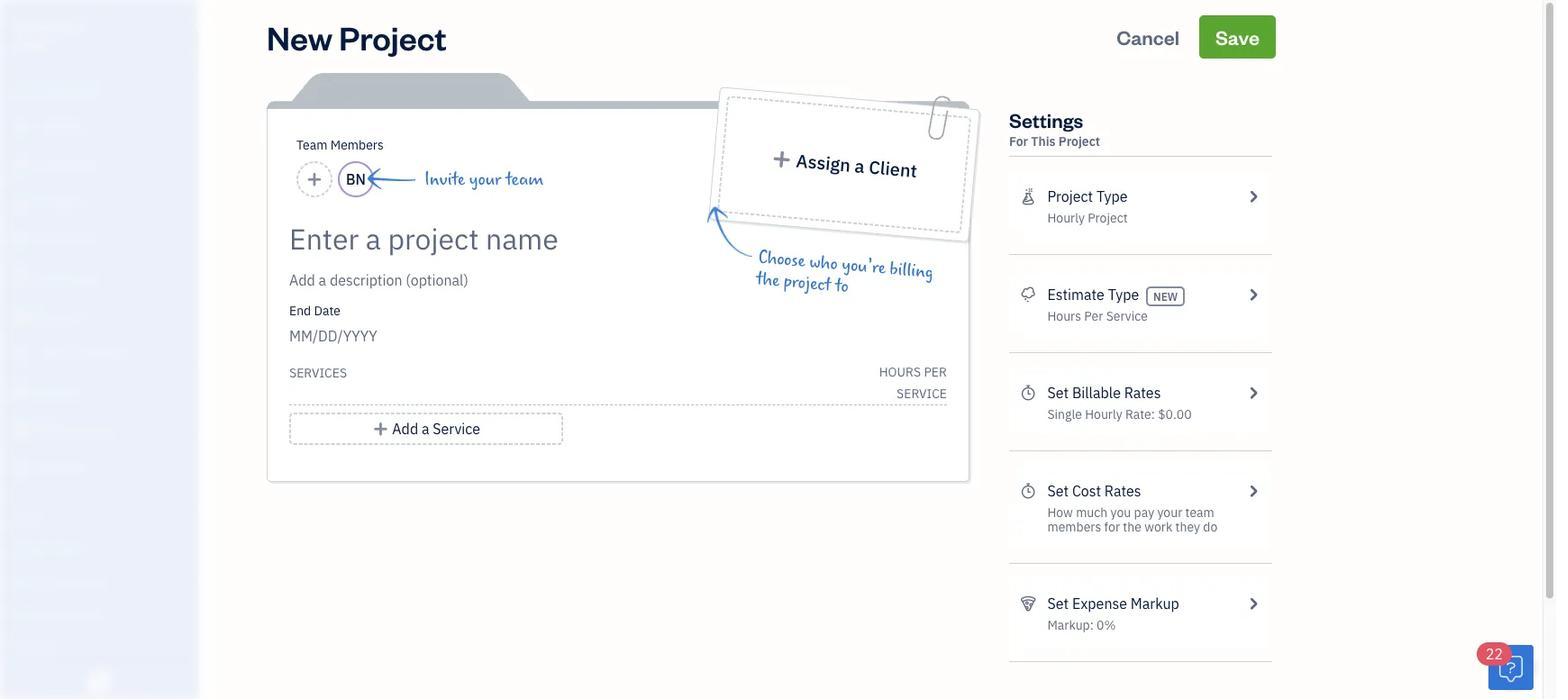 Task type: describe. For each thing, give the bounding box(es) containing it.
timer image
[[12, 345, 33, 363]]

expense
[[1072, 594, 1128, 613]]

end date
[[289, 302, 341, 319]]

payment image
[[12, 232, 33, 250]]

project inside settings for this project
[[1059, 133, 1101, 150]]

the inside the choose who you're billing the project to
[[756, 269, 781, 291]]

Project Description text field
[[289, 269, 785, 291]]

markup:
[[1048, 617, 1094, 634]]

single hourly rate : $0.00
[[1048, 406, 1192, 423]]

chevronright image for set cost rates
[[1245, 480, 1262, 502]]

single
[[1048, 406, 1082, 423]]

0 vertical spatial members
[[331, 137, 384, 153]]

assign a client button
[[717, 96, 972, 234]]

Project Name text field
[[289, 221, 785, 257]]

save
[[1216, 24, 1260, 50]]

save button
[[1199, 15, 1276, 59]]

a for assign
[[854, 154, 866, 178]]

and
[[44, 575, 63, 589]]

timetracking image
[[1020, 382, 1037, 404]]

items and services link
[[5, 567, 193, 598]]

settings for settings for this project
[[1009, 107, 1084, 132]]

type for estimate type
[[1108, 285, 1139, 304]]

bank
[[14, 608, 39, 623]]

markup: 0%
[[1048, 617, 1116, 634]]

client image
[[12, 118, 33, 136]]

bn
[[346, 170, 366, 189]]

rate
[[1126, 406, 1152, 423]]

new project
[[267, 15, 447, 58]]

hours for hours per service
[[879, 364, 921, 380]]

to
[[835, 276, 850, 297]]

work
[[1145, 519, 1173, 535]]

date
[[314, 302, 341, 319]]

members
[[1048, 519, 1102, 535]]

set expense markup
[[1048, 594, 1180, 613]]

hourly project
[[1048, 210, 1128, 226]]

0 horizontal spatial hourly
[[1048, 210, 1085, 226]]

new
[[1154, 289, 1178, 304]]

items
[[14, 575, 41, 589]]

:
[[1152, 406, 1155, 423]]

end
[[289, 302, 311, 319]]

bank connections
[[14, 608, 106, 623]]

markup
[[1131, 594, 1180, 613]]

nelson llc owner
[[14, 17, 83, 50]]

the inside "how much you pay your team members for the work they do"
[[1123, 519, 1142, 535]]

resource center badge image
[[1489, 645, 1534, 690]]

invite
[[424, 169, 465, 189]]

connections
[[42, 608, 106, 623]]

assign
[[795, 149, 852, 177]]

rates for set cost rates
[[1105, 482, 1142, 501]]

apps
[[14, 508, 40, 523]]

hours per service
[[879, 364, 947, 402]]

your inside "how much you pay your team members for the work they do"
[[1158, 504, 1183, 521]]

per
[[1085, 308, 1103, 324]]

project
[[783, 272, 832, 295]]

service
[[897, 385, 947, 402]]

add
[[392, 420, 418, 438]]

service for hours per service
[[1106, 308, 1148, 324]]

team inside main element
[[14, 541, 42, 556]]

settings for this project
[[1009, 107, 1101, 150]]

service for add a service
[[433, 420, 480, 438]]

chart image
[[12, 421, 33, 439]]

team inside "how much you pay your team members for the work they do"
[[1186, 504, 1215, 521]]

cancel button
[[1101, 15, 1196, 59]]

estimates image
[[1020, 284, 1037, 306]]

chevronright image for set billable rates
[[1245, 382, 1262, 404]]

estimate
[[1048, 285, 1105, 304]]

hours per service
[[1048, 308, 1148, 324]]



Task type: vqa. For each thing, say whether or not it's contained in the screenshot.
Settings in the Main Element
yes



Task type: locate. For each thing, give the bounding box(es) containing it.
set up the how
[[1048, 482, 1069, 501]]

0 vertical spatial chevronright image
[[1245, 382, 1262, 404]]

plus image left assign
[[771, 149, 793, 169]]

0 horizontal spatial hours
[[879, 364, 921, 380]]

do
[[1203, 519, 1218, 535]]

project image
[[12, 307, 33, 325]]

1 horizontal spatial team members
[[297, 137, 384, 153]]

add team member image
[[306, 169, 323, 190]]

hours
[[1048, 308, 1082, 324], [879, 364, 921, 380]]

type up hours per service
[[1108, 285, 1139, 304]]

a left client
[[854, 154, 866, 178]]

add a service button
[[289, 413, 563, 445]]

rates
[[1124, 383, 1161, 402], [1105, 482, 1142, 501]]

22
[[1486, 645, 1503, 664]]

1 vertical spatial team
[[14, 541, 42, 556]]

settings
[[1009, 107, 1084, 132], [14, 641, 55, 656]]

1 horizontal spatial services
[[289, 365, 347, 381]]

projects image
[[1020, 186, 1037, 207]]

the right for
[[1123, 519, 1142, 535]]

billing
[[889, 259, 935, 283]]

team members up and
[[14, 541, 92, 556]]

you
[[1111, 504, 1131, 521]]

1 horizontal spatial hourly
[[1085, 406, 1123, 423]]

settings link
[[5, 634, 193, 665]]

rates up you
[[1105, 482, 1142, 501]]

team members
[[297, 137, 384, 153], [14, 541, 92, 556]]

hourly down the project type
[[1048, 210, 1085, 226]]

1 horizontal spatial the
[[1123, 519, 1142, 535]]

expenses image
[[1020, 593, 1037, 615]]

cancel
[[1117, 24, 1180, 50]]

rates for set billable rates
[[1124, 383, 1161, 402]]

1 horizontal spatial members
[[331, 137, 384, 153]]

nelson
[[14, 17, 56, 34]]

0 vertical spatial a
[[854, 154, 866, 178]]

1 vertical spatial a
[[422, 420, 429, 438]]

you're
[[841, 255, 887, 279]]

plus image left add
[[372, 418, 389, 440]]

estimate image
[[12, 156, 33, 174]]

service right per
[[1106, 308, 1148, 324]]

0%
[[1097, 617, 1116, 634]]

freshbooks image
[[85, 671, 114, 692]]

hourly down set billable rates
[[1085, 406, 1123, 423]]

0 horizontal spatial team
[[506, 169, 544, 189]]

llc
[[58, 17, 83, 34]]

set
[[1048, 383, 1069, 402], [1048, 482, 1069, 501], [1048, 594, 1069, 613]]

0 horizontal spatial plus image
[[372, 418, 389, 440]]

22 button
[[1477, 643, 1534, 690]]

0 vertical spatial settings
[[1009, 107, 1084, 132]]

1 vertical spatial members
[[44, 541, 92, 556]]

set for set billable rates
[[1048, 383, 1069, 402]]

1 horizontal spatial team
[[1186, 504, 1215, 521]]

chevronright image for estimate type
[[1245, 284, 1262, 306]]

1 vertical spatial settings
[[14, 641, 55, 656]]

they
[[1176, 519, 1201, 535]]

main element
[[0, 0, 257, 699]]

rates up rate
[[1124, 383, 1161, 402]]

team members up bn
[[297, 137, 384, 153]]

team members link
[[5, 534, 193, 565]]

a inside assign a client
[[854, 154, 866, 178]]

hours inside hours per service
[[879, 364, 921, 380]]

report image
[[12, 459, 33, 477]]

1 vertical spatial chevronright image
[[1245, 284, 1262, 306]]

2 set from the top
[[1048, 482, 1069, 501]]

service right add
[[433, 420, 480, 438]]

service inside button
[[433, 420, 480, 438]]

choose who you're billing the project to
[[756, 248, 935, 297]]

2 chevronright image from the top
[[1245, 480, 1262, 502]]

settings for settings
[[14, 641, 55, 656]]

2 vertical spatial set
[[1048, 594, 1069, 613]]

invoice image
[[12, 194, 33, 212]]

0 vertical spatial hours
[[1048, 308, 1082, 324]]

invite your team
[[424, 169, 544, 189]]

services inside main element
[[65, 575, 109, 589]]

0 horizontal spatial a
[[422, 420, 429, 438]]

add a service
[[392, 420, 480, 438]]

settings inside settings for this project
[[1009, 107, 1084, 132]]

services right and
[[65, 575, 109, 589]]

End date in  format text field
[[289, 327, 618, 346]]

1 horizontal spatial a
[[854, 154, 866, 178]]

members
[[331, 137, 384, 153], [44, 541, 92, 556]]

0 vertical spatial your
[[469, 169, 502, 189]]

1 vertical spatial hourly
[[1085, 406, 1123, 423]]

this
[[1031, 133, 1056, 150]]

the left project
[[756, 269, 781, 291]]

plus image
[[771, 149, 793, 169], [372, 418, 389, 440]]

team
[[297, 137, 328, 153], [14, 541, 42, 556]]

new
[[267, 15, 333, 58]]

choose
[[758, 248, 806, 272]]

chevronright image
[[1245, 186, 1262, 207], [1245, 284, 1262, 306], [1245, 593, 1262, 615]]

0 horizontal spatial the
[[756, 269, 781, 291]]

hours for hours per service
[[1048, 308, 1082, 324]]

for
[[1009, 133, 1028, 150]]

members inside main element
[[44, 541, 92, 556]]

1 vertical spatial chevronright image
[[1245, 480, 1262, 502]]

billable
[[1072, 383, 1121, 402]]

your right pay
[[1158, 504, 1183, 521]]

1 vertical spatial plus image
[[372, 418, 389, 440]]

2 vertical spatial chevronright image
[[1245, 593, 1262, 615]]

your
[[469, 169, 502, 189], [1158, 504, 1183, 521]]

a right add
[[422, 420, 429, 438]]

hours down estimate
[[1048, 308, 1082, 324]]

1 vertical spatial team
[[1186, 504, 1215, 521]]

set billable rates
[[1048, 383, 1161, 402]]

items and services
[[14, 575, 109, 589]]

for
[[1105, 519, 1120, 535]]

plus image inside add a service button
[[372, 418, 389, 440]]

owner
[[14, 36, 50, 50]]

client
[[868, 155, 918, 183]]

1 horizontal spatial hours
[[1048, 308, 1082, 324]]

cost
[[1072, 482, 1101, 501]]

apps link
[[5, 500, 193, 532]]

0 vertical spatial team
[[506, 169, 544, 189]]

plus image for add
[[372, 418, 389, 440]]

members up items and services
[[44, 541, 92, 556]]

1 chevronright image from the top
[[1245, 382, 1262, 404]]

1 horizontal spatial service
[[1106, 308, 1148, 324]]

2 chevronright image from the top
[[1245, 284, 1262, 306]]

1 vertical spatial your
[[1158, 504, 1183, 521]]

1 vertical spatial service
[[433, 420, 480, 438]]

team up 'add team member' icon
[[297, 137, 328, 153]]

0 vertical spatial services
[[289, 365, 347, 381]]

bank connections link
[[5, 600, 193, 632]]

0 horizontal spatial services
[[65, 575, 109, 589]]

pay
[[1134, 504, 1155, 521]]

3 set from the top
[[1048, 594, 1069, 613]]

$0.00
[[1158, 406, 1192, 423]]

1 horizontal spatial your
[[1158, 504, 1183, 521]]

type for project type
[[1097, 187, 1128, 206]]

set for set expense markup
[[1048, 594, 1069, 613]]

service
[[1106, 308, 1148, 324], [433, 420, 480, 438]]

0 horizontal spatial your
[[469, 169, 502, 189]]

1 set from the top
[[1048, 383, 1069, 402]]

a for add
[[422, 420, 429, 438]]

a
[[854, 154, 866, 178], [422, 420, 429, 438]]

assign a client
[[795, 149, 918, 183]]

project type
[[1048, 187, 1128, 206]]

1 vertical spatial type
[[1108, 285, 1139, 304]]

0 vertical spatial hourly
[[1048, 210, 1085, 226]]

hours up service
[[879, 364, 921, 380]]

0 vertical spatial team members
[[297, 137, 384, 153]]

0 horizontal spatial team
[[14, 541, 42, 556]]

0 horizontal spatial service
[[433, 420, 480, 438]]

chevronright image for set expense markup
[[1245, 593, 1262, 615]]

1 vertical spatial team members
[[14, 541, 92, 556]]

set cost rates
[[1048, 482, 1142, 501]]

chevronright image
[[1245, 382, 1262, 404], [1245, 480, 1262, 502]]

plus image inside assign a client button
[[771, 149, 793, 169]]

type
[[1097, 187, 1128, 206], [1108, 285, 1139, 304]]

0 horizontal spatial members
[[44, 541, 92, 556]]

1 vertical spatial hours
[[879, 364, 921, 380]]

0 vertical spatial chevronright image
[[1245, 186, 1262, 207]]

expense image
[[12, 269, 33, 288]]

1 vertical spatial set
[[1048, 482, 1069, 501]]

1 horizontal spatial team
[[297, 137, 328, 153]]

how much you pay your team members for the work they do
[[1048, 504, 1218, 535]]

chevronright image for project type
[[1245, 186, 1262, 207]]

how
[[1048, 504, 1073, 521]]

members up bn
[[331, 137, 384, 153]]

hourly
[[1048, 210, 1085, 226], [1085, 406, 1123, 423]]

0 vertical spatial set
[[1048, 383, 1069, 402]]

0 horizontal spatial settings
[[14, 641, 55, 656]]

much
[[1076, 504, 1108, 521]]

timetracking image
[[1020, 480, 1037, 502]]

settings inside main element
[[14, 641, 55, 656]]

services down end date
[[289, 365, 347, 381]]

type up hourly project
[[1097, 187, 1128, 206]]

set up "single"
[[1048, 383, 1069, 402]]

settings up this
[[1009, 107, 1084, 132]]

1 vertical spatial services
[[65, 575, 109, 589]]

team up items
[[14, 541, 42, 556]]

1 chevronright image from the top
[[1245, 186, 1262, 207]]

team members inside team members link
[[14, 541, 92, 556]]

1 horizontal spatial plus image
[[771, 149, 793, 169]]

0 horizontal spatial team members
[[14, 541, 92, 556]]

1 vertical spatial the
[[1123, 519, 1142, 535]]

team
[[506, 169, 544, 189], [1186, 504, 1215, 521]]

the
[[756, 269, 781, 291], [1123, 519, 1142, 535]]

dashboard image
[[12, 80, 33, 98]]

who
[[809, 252, 839, 274]]

0 vertical spatial type
[[1097, 187, 1128, 206]]

team up project name text field
[[506, 169, 544, 189]]

0 vertical spatial team
[[297, 137, 328, 153]]

services
[[289, 365, 347, 381], [65, 575, 109, 589]]

0 vertical spatial the
[[756, 269, 781, 291]]

settings down bank
[[14, 641, 55, 656]]

0 vertical spatial service
[[1106, 308, 1148, 324]]

money image
[[12, 383, 33, 401]]

your right the invite
[[469, 169, 502, 189]]

plus image for assign
[[771, 149, 793, 169]]

project
[[339, 15, 447, 58], [1059, 133, 1101, 150], [1048, 187, 1093, 206], [1088, 210, 1128, 226]]

3 chevronright image from the top
[[1245, 593, 1262, 615]]

team right work
[[1186, 504, 1215, 521]]

set up markup:
[[1048, 594, 1069, 613]]

per
[[924, 364, 947, 380]]

0 vertical spatial rates
[[1124, 383, 1161, 402]]

set for set cost rates
[[1048, 482, 1069, 501]]

estimate type
[[1048, 285, 1139, 304]]

1 vertical spatial rates
[[1105, 482, 1142, 501]]

0 vertical spatial plus image
[[771, 149, 793, 169]]

1 horizontal spatial settings
[[1009, 107, 1084, 132]]



